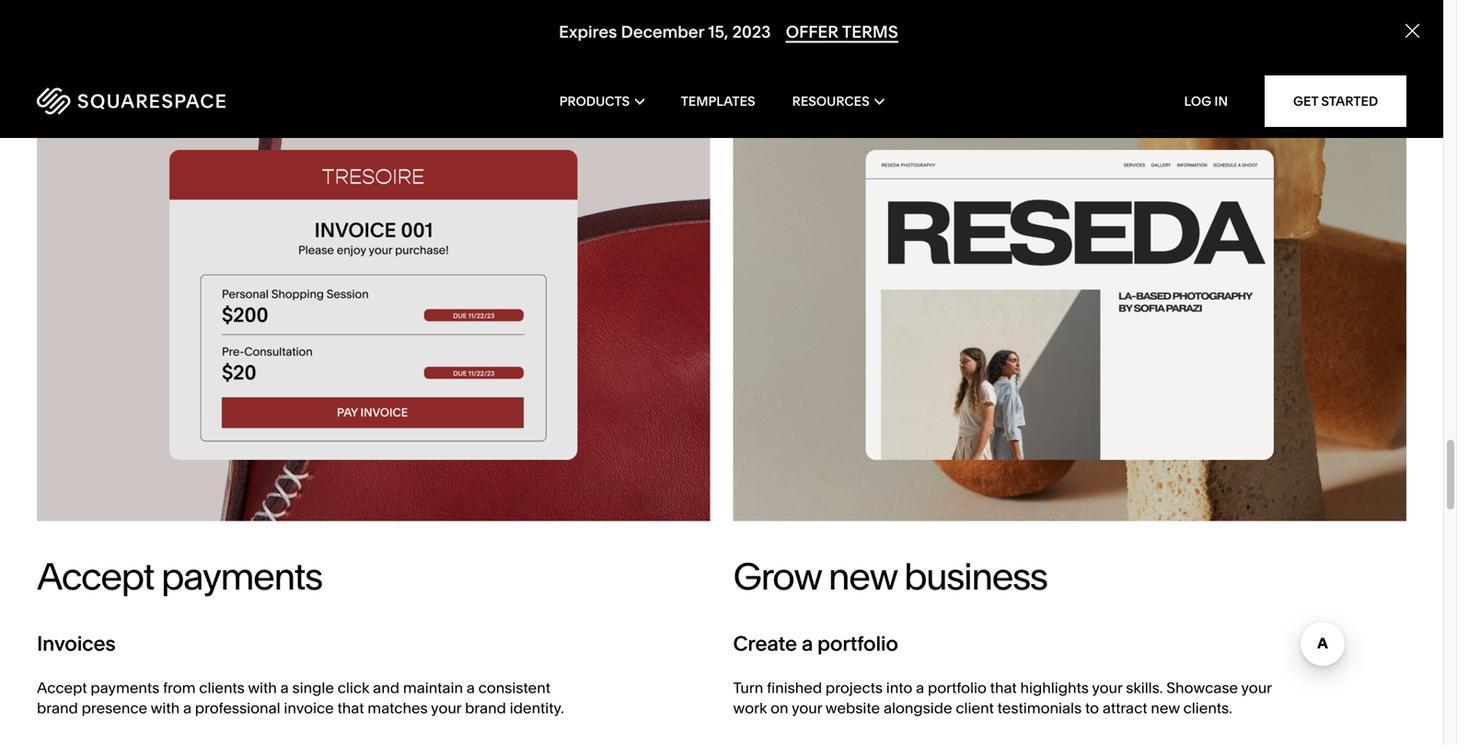 Task type: describe. For each thing, give the bounding box(es) containing it.
business
[[904, 554, 1047, 599]]

create your own portfolio using reseda, a bold and simply squarespace template designed to showcase your work and promote your services. image
[[733, 89, 1407, 521]]

templates link
[[681, 64, 755, 138]]

0 vertical spatial new
[[828, 554, 897, 599]]

highlights
[[1020, 679, 1089, 697]]

resources button
[[792, 64, 884, 138]]

accept for accept payments from clients with a single click and maintain a consistent brand presence with a professional invoice that matches your brand identity.
[[37, 679, 87, 697]]

alongside
[[884, 700, 952, 718]]

from
[[163, 679, 196, 697]]

and
[[373, 679, 400, 697]]

projects
[[826, 679, 883, 697]]

expires
[[559, 22, 617, 42]]

2023
[[732, 22, 771, 42]]

log             in link
[[1184, 93, 1228, 109]]

accept payments
[[37, 554, 322, 599]]

log             in
[[1184, 93, 1228, 109]]

grow new business
[[733, 554, 1047, 599]]

that inside the accept payments from clients with a single click and maintain a consistent brand presence with a professional invoice that matches your brand identity.
[[337, 700, 364, 718]]

products button
[[559, 64, 644, 138]]

finished
[[767, 679, 822, 697]]

a inside turn finished projects into a portfolio that highlights your skills. showcase your work on your website alongside client testimonials to attract new clients.
[[916, 679, 924, 697]]

create a portfolio
[[733, 631, 898, 656]]

resources
[[792, 93, 870, 109]]

december
[[621, 22, 704, 42]]

1 brand from the left
[[37, 700, 78, 718]]

expires december 15, 2023
[[559, 22, 771, 42]]

offer
[[786, 22, 839, 42]]

to
[[1085, 700, 1099, 718]]

testimonials
[[998, 700, 1082, 718]]

professional
[[195, 700, 280, 718]]

your down finished
[[792, 700, 822, 718]]

get started link
[[1265, 75, 1407, 127]]

offer terms
[[786, 22, 898, 42]]

clients
[[199, 679, 245, 697]]

terms
[[842, 22, 898, 42]]

accept payments from clients with a single click and maintain a consistent brand presence with a professional invoice that matches your brand identity.
[[37, 679, 564, 718]]

grow
[[733, 554, 821, 599]]

1 vertical spatial with
[[151, 700, 180, 718]]

on
[[771, 700, 789, 718]]

15,
[[708, 22, 728, 42]]

into
[[886, 679, 913, 697]]



Task type: locate. For each thing, give the bounding box(es) containing it.
website
[[825, 700, 880, 718]]

a left the single
[[280, 679, 289, 697]]

skills.
[[1126, 679, 1163, 697]]

with up professional
[[248, 679, 277, 697]]

a up alongside
[[916, 679, 924, 697]]

squarespace logo link
[[37, 87, 311, 115]]

0 horizontal spatial brand
[[37, 700, 78, 718]]

invoice
[[284, 700, 334, 718]]

0 horizontal spatial new
[[828, 554, 897, 599]]

brand down consistent at bottom left
[[465, 700, 506, 718]]

1 vertical spatial portfolio
[[928, 679, 987, 697]]

1 vertical spatial that
[[337, 700, 364, 718]]

1 horizontal spatial brand
[[465, 700, 506, 718]]

1 accept from the top
[[37, 554, 154, 599]]

0 vertical spatial with
[[248, 679, 277, 697]]

new up create a portfolio
[[828, 554, 897, 599]]

turn finished projects into a portfolio that highlights your skills. showcase your work on your website alongside client testimonials to attract new clients.
[[733, 679, 1272, 718]]

single
[[292, 679, 334, 697]]

started
[[1321, 93, 1378, 109]]

accept inside the accept payments from clients with a single click and maintain a consistent brand presence with a professional invoice that matches your brand identity.
[[37, 679, 87, 697]]

accept
[[37, 554, 154, 599], [37, 679, 87, 697]]

get
[[1293, 93, 1318, 109]]

consistent
[[478, 679, 550, 697]]

work
[[733, 700, 767, 718]]

0 vertical spatial accept
[[37, 554, 154, 599]]

log
[[1184, 93, 1212, 109]]

2 brand from the left
[[465, 700, 506, 718]]

that up client
[[990, 679, 1017, 697]]

2 accept from the top
[[37, 679, 87, 697]]

that down the click
[[337, 700, 364, 718]]

your right showcase
[[1241, 679, 1272, 697]]

templates
[[681, 93, 755, 109]]

0 vertical spatial payments
[[161, 554, 322, 599]]

portfolio up projects
[[817, 631, 898, 656]]

your up to
[[1092, 679, 1123, 697]]

portfolio
[[817, 631, 898, 656], [928, 679, 987, 697]]

your down maintain
[[431, 700, 461, 718]]

turn
[[733, 679, 763, 697]]

maintain
[[403, 679, 463, 697]]

0 horizontal spatial that
[[337, 700, 364, 718]]

with down from
[[151, 700, 180, 718]]

offer terms link
[[786, 22, 898, 43]]

payments for accept payments from clients with a single click and maintain a consistent brand presence with a professional invoice that matches your brand identity.
[[91, 679, 159, 697]]

presence
[[82, 700, 147, 718]]

your inside the accept payments from clients with a single click and maintain a consistent brand presence with a professional invoice that matches your brand identity.
[[431, 700, 461, 718]]

your
[[1092, 679, 1123, 697], [1241, 679, 1272, 697], [431, 700, 461, 718], [792, 700, 822, 718]]

1 vertical spatial payments
[[91, 679, 159, 697]]

matches
[[368, 700, 428, 718]]

accept for accept payments
[[37, 554, 154, 599]]

1 vertical spatial new
[[1151, 700, 1180, 718]]

0 horizontal spatial with
[[151, 700, 180, 718]]

a right create
[[802, 631, 813, 656]]

new inside turn finished projects into a portfolio that highlights your skills. showcase your work on your website alongside client testimonials to attract new clients.
[[1151, 700, 1180, 718]]

products
[[559, 93, 630, 109]]

accept down invoices
[[37, 679, 87, 697]]

1 horizontal spatial new
[[1151, 700, 1180, 718]]

payments for accept payments
[[161, 554, 322, 599]]

0 vertical spatial portfolio
[[817, 631, 898, 656]]

showcase
[[1167, 679, 1238, 697]]

a
[[802, 631, 813, 656], [280, 679, 289, 697], [467, 679, 475, 697], [916, 679, 924, 697], [183, 700, 191, 718]]

clients.
[[1184, 700, 1232, 718]]

new
[[828, 554, 897, 599], [1151, 700, 1180, 718]]

payments inside the accept payments from clients with a single click and maintain a consistent brand presence with a professional invoice that matches your brand identity.
[[91, 679, 159, 697]]

brand
[[37, 700, 78, 718], [465, 700, 506, 718]]

1 horizontal spatial portfolio
[[928, 679, 987, 697]]

attract
[[1103, 700, 1147, 718]]

a down from
[[183, 700, 191, 718]]

identity.
[[510, 700, 564, 718]]

portfolio up client
[[928, 679, 987, 697]]

get started
[[1293, 93, 1378, 109]]

that
[[990, 679, 1017, 697], [337, 700, 364, 718]]

accept up invoices
[[37, 554, 154, 599]]

new down skills.
[[1151, 700, 1180, 718]]

squarespace logo image
[[37, 87, 226, 115]]

1 horizontal spatial payments
[[161, 554, 322, 599]]

1 vertical spatial accept
[[37, 679, 87, 697]]

click
[[338, 679, 369, 697]]

1 horizontal spatial with
[[248, 679, 277, 697]]

client
[[956, 700, 994, 718]]

invoices
[[37, 631, 116, 656]]

0 horizontal spatial portfolio
[[817, 631, 898, 656]]

a squarespace invoice details services provided and costs owed, designed to match a business' brand. image
[[37, 89, 710, 521]]

brand left the presence
[[37, 700, 78, 718]]

with
[[248, 679, 277, 697], [151, 700, 180, 718]]

1 horizontal spatial that
[[990, 679, 1017, 697]]

that inside turn finished projects into a portfolio that highlights your skills. showcase your work on your website alongside client testimonials to attract new clients.
[[990, 679, 1017, 697]]

a right maintain
[[467, 679, 475, 697]]

0 vertical spatial that
[[990, 679, 1017, 697]]

payments
[[161, 554, 322, 599], [91, 679, 159, 697]]

create
[[733, 631, 797, 656]]

in
[[1215, 93, 1228, 109]]

0 horizontal spatial payments
[[91, 679, 159, 697]]

portfolio inside turn finished projects into a portfolio that highlights your skills. showcase your work on your website alongside client testimonials to attract new clients.
[[928, 679, 987, 697]]



Task type: vqa. For each thing, say whether or not it's contained in the screenshot.
Events link
no



